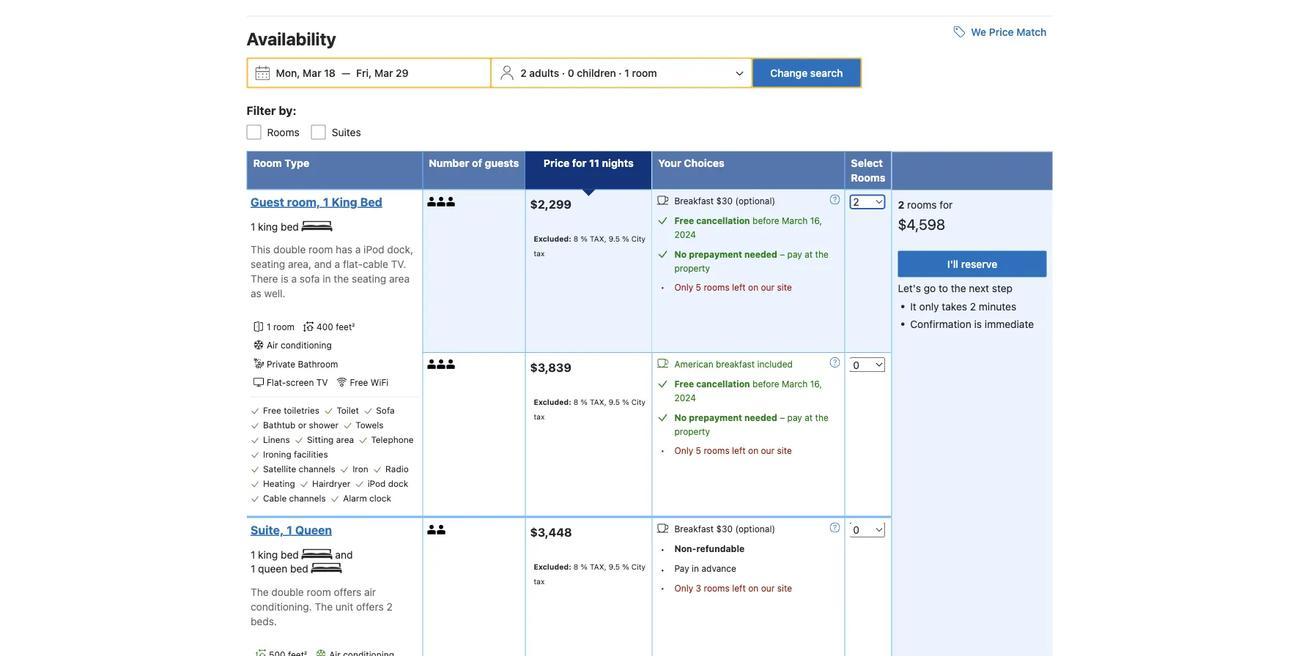 Task type: describe. For each thing, give the bounding box(es) containing it.
more details on meals and payment options image
[[830, 195, 840, 205]]

included
[[758, 359, 793, 370]]

linens
[[263, 435, 290, 445]]

tax for $2,299
[[534, 249, 545, 258]]

3 • from the top
[[661, 544, 665, 555]]

screen
[[286, 378, 314, 388]]

needed for more details on meals and payment options icon on the right top
[[745, 249, 778, 260]]

1 pay from the top
[[788, 249, 803, 260]]

we price match button
[[948, 19, 1053, 45]]

wifi
[[371, 378, 389, 388]]

let's go to the next step it only takes 2 minutes confirmation is immediate
[[898, 282, 1034, 330]]

price for 11 nights
[[544, 157, 634, 169]]

tax, for $2,299
[[590, 235, 607, 243]]

1 prepayment from the top
[[689, 249, 743, 260]]

1 5 from the top
[[696, 282, 702, 293]]

$30 for $2,299
[[717, 196, 733, 206]]

8 % tax, 9.5 % city tax for $3,448
[[534, 563, 646, 587]]

excluded: for $3,448
[[534, 563, 572, 572]]

$3,839
[[530, 361, 572, 375]]

9.5 for $2,299
[[609, 235, 620, 243]]

2 no from the top
[[675, 413, 687, 423]]

2 mar from the left
[[375, 67, 393, 79]]

select
[[851, 157, 883, 169]]

1 up this
[[251, 221, 255, 233]]

1 horizontal spatial rooms
[[851, 171, 886, 184]]

9.5 for $3,839
[[609, 398, 620, 407]]

group containing rooms
[[235, 113, 1053, 140]]

2 only from the top
[[675, 446, 694, 456]]

toilet
[[337, 406, 359, 416]]

we
[[972, 26, 987, 38]]

1 up air
[[267, 322, 271, 332]]

bathroom
[[298, 359, 338, 369]]

1 room
[[267, 322, 295, 332]]

2 – from the top
[[780, 413, 785, 423]]

1 vertical spatial bed
[[281, 549, 299, 561]]

1 down suite,
[[251, 549, 255, 561]]

sitting area
[[307, 435, 354, 445]]

pay
[[675, 564, 690, 574]]

8 for $3,839
[[574, 398, 579, 407]]

let's
[[898, 282, 921, 294]]

the inside this double room has a ipod dock, seating area, and a flat-cable tv. there is a sofa in the seating area as well.
[[334, 273, 349, 285]]

1 horizontal spatial a
[[335, 258, 340, 270]]

2 property from the top
[[675, 427, 710, 437]]

to
[[939, 282, 949, 294]]

clock
[[370, 494, 391, 504]]

left for $2,299
[[732, 282, 746, 293]]

$3,448
[[530, 526, 572, 540]]

1 · from the left
[[562, 67, 565, 79]]

0 vertical spatial bed
[[281, 221, 299, 233]]

there
[[251, 273, 278, 285]]

2 vertical spatial bed
[[290, 563, 308, 575]]

breakfast $30 (optional) for $3,448
[[675, 524, 776, 535]]

this
[[251, 244, 271, 256]]

sofa
[[300, 273, 320, 285]]

dock,
[[387, 244, 414, 256]]

1 • from the top
[[661, 282, 665, 293]]

conditioning.
[[251, 601, 312, 613]]

1 vertical spatial seating
[[352, 273, 387, 285]]

3
[[696, 583, 702, 594]]

facilities
[[294, 450, 328, 460]]

dock
[[388, 479, 408, 489]]

free toiletries
[[263, 406, 320, 416]]

of
[[472, 157, 482, 169]]

cable channels
[[263, 494, 326, 504]]

2 inside 2 rooms for $4,598 i'll reserve
[[898, 199, 905, 211]]

11
[[589, 157, 600, 169]]

2 vertical spatial a
[[291, 273, 297, 285]]

1 before from the top
[[753, 216, 780, 226]]

hairdryer
[[312, 479, 351, 489]]

2 site from the top
[[777, 446, 792, 456]]

air
[[364, 587, 376, 599]]

as
[[251, 288, 262, 300]]

1 cancellation from the top
[[697, 216, 750, 226]]

0 vertical spatial the
[[251, 587, 269, 599]]

double for 1
[[272, 587, 304, 599]]

we price match
[[972, 26, 1047, 38]]

2 on from the top
[[748, 446, 759, 456]]

toiletries
[[284, 406, 320, 416]]

only
[[920, 300, 939, 313]]

room type
[[253, 157, 310, 169]]

0
[[568, 67, 574, 79]]

1 march from the top
[[782, 216, 808, 226]]

free wifi
[[350, 378, 389, 388]]

king
[[332, 195, 358, 209]]

double for room,
[[273, 244, 306, 256]]

8 for $3,448
[[574, 563, 579, 572]]

more details on meals and payment options image for only 3 rooms left on our site
[[830, 523, 840, 533]]

price inside dropdown button
[[989, 26, 1014, 38]]

more details on meals and payment options image for only 5 rooms left on our site
[[830, 358, 840, 368]]

1 1 king bed from the top
[[251, 221, 302, 233]]

excluded: for $2,299
[[534, 235, 572, 243]]

2 adults · 0 children · 1 room
[[521, 67, 657, 79]]

guest
[[251, 195, 284, 209]]

—
[[342, 67, 350, 79]]

bathtub or shower
[[263, 420, 339, 431]]

8 for $2,299
[[574, 235, 579, 243]]

(optional) for $2,299
[[736, 196, 776, 206]]

cable
[[263, 494, 287, 504]]

breakfast for $3,448
[[675, 524, 714, 535]]

fri,
[[356, 67, 372, 79]]

i'll reserve button
[[898, 251, 1047, 277]]

0 horizontal spatial area
[[336, 435, 354, 445]]

2 inside let's go to the next step it only takes 2 minutes confirmation is immediate
[[970, 300, 977, 313]]

rooms inside 2 rooms for $4,598 i'll reserve
[[908, 199, 937, 211]]

next
[[969, 282, 990, 294]]

type
[[285, 157, 310, 169]]

2 free cancellation from the top
[[675, 379, 750, 389]]

air
[[267, 341, 278, 351]]

2 · from the left
[[619, 67, 622, 79]]

29
[[396, 67, 409, 79]]

1 – pay at the property from the top
[[675, 249, 829, 274]]

2 left from the top
[[732, 446, 746, 456]]

city for $3,448
[[632, 563, 646, 572]]

change search button
[[753, 59, 861, 87]]

room inside this double room has a ipod dock, seating area, and a flat-cable tv. there is a sofa in the seating area as well.
[[309, 244, 333, 256]]

breakfast $30 (optional) for $2,299
[[675, 196, 776, 206]]

it
[[911, 300, 917, 313]]

free up bathtub
[[263, 406, 281, 416]]

nights
[[602, 157, 634, 169]]

guest room, 1 king bed link
[[251, 195, 414, 209]]

beds.
[[251, 616, 277, 628]]

2 rooms for $4,598 i'll reserve
[[898, 199, 998, 270]]

18
[[324, 67, 336, 79]]

breakfast
[[716, 359, 755, 370]]

2 • from the top
[[661, 446, 665, 456]]

flat-screen tv
[[267, 378, 328, 388]]

0 vertical spatial seating
[[251, 258, 285, 270]]

queen
[[258, 563, 288, 575]]

2 inside 'button'
[[521, 67, 527, 79]]

only 5 rooms left on our site for more details on meals and payment options icon on the right top
[[675, 282, 792, 293]]

suite, 1 queen link
[[251, 523, 414, 538]]

1 king from the top
[[258, 221, 278, 233]]

children
[[577, 67, 616, 79]]

immediate
[[985, 318, 1034, 330]]

1 property from the top
[[675, 263, 710, 274]]

the double room offers air conditioning. the unit offers 2 beds.
[[251, 587, 393, 628]]

1 2024 from the top
[[675, 230, 696, 240]]

has
[[336, 244, 353, 256]]

1 free cancellation from the top
[[675, 216, 750, 226]]

1 horizontal spatial the
[[315, 601, 333, 613]]

room
[[253, 157, 282, 169]]

free down your choices
[[675, 216, 694, 226]]

tax, for $3,448
[[590, 563, 607, 572]]

flat-
[[267, 378, 286, 388]]

alarm
[[343, 494, 367, 504]]

1 left queen
[[251, 563, 255, 575]]

i'll reserve
[[948, 258, 998, 270]]

2 no prepayment needed from the top
[[675, 413, 778, 423]]

mon, mar 18 — fri, mar 29
[[276, 67, 409, 79]]

$2,299
[[530, 198, 572, 212]]

8 % tax, 9.5 % city tax for $2,299
[[534, 235, 646, 258]]

satellite
[[263, 464, 296, 475]]

city for $2,299
[[632, 235, 646, 243]]

area inside this double room has a ipod dock, seating area, and a flat-cable tv. there is a sofa in the seating area as well.
[[389, 273, 410, 285]]

1 right suite,
[[287, 523, 292, 537]]

excluded: for $3,839
[[534, 398, 572, 407]]

american
[[675, 359, 714, 370]]

1 vertical spatial in
[[692, 564, 699, 574]]

satellite channels
[[263, 464, 336, 475]]

sitting
[[307, 435, 334, 445]]

1 left king
[[323, 195, 329, 209]]

1 vertical spatial and
[[335, 549, 353, 561]]



Task type: locate. For each thing, give the bounding box(es) containing it.
2 8 % tax, 9.5 % city tax from the top
[[534, 398, 646, 421]]

free
[[675, 216, 694, 226], [350, 378, 368, 388], [675, 379, 694, 389], [263, 406, 281, 416]]

1 vertical spatial property
[[675, 427, 710, 437]]

breakfast
[[675, 196, 714, 206], [675, 524, 714, 535]]

area right sitting
[[336, 435, 354, 445]]

only 5 rooms left on our site for only 5 rooms left on our site more details on meals and payment options image
[[675, 446, 792, 456]]

double up area, on the left
[[273, 244, 306, 256]]

area,
[[288, 258, 312, 270]]

king up queen
[[258, 549, 278, 561]]

property
[[675, 263, 710, 274], [675, 427, 710, 437]]

tax for $3,839
[[534, 413, 545, 421]]

$4,598
[[898, 216, 946, 233]]

ironing
[[263, 450, 292, 460]]

1 vertical spatial 2024
[[675, 393, 696, 403]]

%
[[581, 235, 588, 243], [622, 235, 629, 243], [581, 398, 588, 407], [622, 398, 629, 407], [581, 563, 588, 572], [622, 563, 629, 572]]

0 vertical spatial channels
[[299, 464, 336, 475]]

room up conditioning.
[[307, 587, 331, 599]]

5 • from the top
[[661, 583, 665, 594]]

2 (optional) from the top
[[736, 524, 776, 535]]

telephone
[[371, 435, 414, 445]]

1 horizontal spatial and
[[335, 549, 353, 561]]

bed down room, at the left top of page
[[281, 221, 299, 233]]

$30 for $3,448
[[717, 524, 733, 535]]

2 up $4,598
[[898, 199, 905, 211]]

cancellation down choices
[[697, 216, 750, 226]]

2 more details on meals and payment options image from the top
[[830, 523, 840, 533]]

in right pay at the bottom right of the page
[[692, 564, 699, 574]]

occupancy image
[[428, 197, 437, 206], [447, 197, 456, 206], [428, 360, 437, 370], [437, 525, 447, 535]]

8 % tax, 9.5 % city tax down $2,299
[[534, 235, 646, 258]]

breakfast up non-
[[675, 524, 714, 535]]

•
[[661, 282, 665, 293], [661, 446, 665, 456], [661, 544, 665, 555], [661, 565, 665, 575], [661, 583, 665, 594]]

3 excluded: from the top
[[534, 563, 572, 572]]

no
[[675, 249, 687, 260], [675, 413, 687, 423]]

advance
[[702, 564, 737, 574]]

flat-
[[343, 258, 363, 270]]

your
[[659, 157, 682, 169]]

1 horizontal spatial is
[[975, 318, 982, 330]]

tv
[[317, 378, 328, 388]]

the up conditioning.
[[251, 587, 269, 599]]

1 vertical spatial at
[[805, 413, 813, 423]]

1 vertical spatial 9.5
[[609, 398, 620, 407]]

2 $30 from the top
[[717, 524, 733, 535]]

before
[[753, 216, 780, 226], [753, 379, 780, 389]]

1 vertical spatial before march 16, 2024
[[675, 379, 823, 403]]

2 city from the top
[[632, 398, 646, 407]]

2 right the unit
[[387, 601, 393, 613]]

9.5
[[609, 235, 620, 243], [609, 398, 620, 407], [609, 563, 620, 572]]

0 vertical spatial area
[[389, 273, 410, 285]]

free down 'american'
[[675, 379, 694, 389]]

1 mar from the left
[[303, 67, 322, 79]]

1 breakfast $30 (optional) from the top
[[675, 196, 776, 206]]

for left 11
[[572, 157, 587, 169]]

1 more details on meals and payment options image from the top
[[830, 358, 840, 368]]

free left wifi
[[350, 378, 368, 388]]

2024 down your choices
[[675, 230, 696, 240]]

fri, mar 29 button
[[350, 60, 415, 86]]

4 • from the top
[[661, 565, 665, 575]]

is down minutes on the top right
[[975, 318, 982, 330]]

1 vertical spatial 8 % tax, 9.5 % city tax
[[534, 398, 646, 421]]

room up air
[[273, 322, 295, 332]]

$30 up refundable
[[717, 524, 733, 535]]

bed right queen
[[290, 563, 308, 575]]

0 vertical spatial offers
[[334, 587, 362, 599]]

1 on from the top
[[748, 282, 759, 293]]

3 our from the top
[[761, 583, 775, 594]]

rooms
[[267, 126, 300, 138], [851, 171, 886, 184]]

the left the unit
[[315, 601, 333, 613]]

1 before march 16, 2024 from the top
[[675, 216, 823, 240]]

confirmation
[[911, 318, 972, 330]]

ipod up cable
[[364, 244, 385, 256]]

0 vertical spatial $30
[[717, 196, 733, 206]]

0 vertical spatial for
[[572, 157, 587, 169]]

2 adults · 0 children · 1 room button
[[494, 59, 750, 87]]

bathtub
[[263, 420, 296, 431]]

2 horizontal spatial a
[[355, 244, 361, 256]]

1 no from the top
[[675, 249, 687, 260]]

room inside 'button'
[[632, 67, 657, 79]]

1 9.5 from the top
[[609, 235, 620, 243]]

only for $2,299
[[675, 282, 694, 293]]

0 vertical spatial cancellation
[[697, 216, 750, 226]]

match
[[1017, 26, 1047, 38]]

only 3 rooms left on our site
[[675, 583, 792, 594]]

0 vertical spatial before
[[753, 216, 780, 226]]

is inside let's go to the next step it only takes 2 minutes confirmation is immediate
[[975, 318, 982, 330]]

2 pay from the top
[[788, 413, 803, 423]]

2 needed from the top
[[745, 413, 778, 423]]

1 vertical spatial on
[[748, 446, 759, 456]]

breakfast for $2,299
[[675, 196, 714, 206]]

1 vertical spatial breakfast $30 (optional)
[[675, 524, 776, 535]]

2 inside the double room offers air conditioning. the unit offers 2 beds.
[[387, 601, 393, 613]]

0 vertical spatial only 5 rooms left on our site
[[675, 282, 792, 293]]

radio
[[386, 464, 409, 475]]

go
[[924, 282, 936, 294]]

our for $3,448
[[761, 583, 775, 594]]

1 8 % tax, 9.5 % city tax from the top
[[534, 235, 646, 258]]

·
[[562, 67, 565, 79], [619, 67, 622, 79]]

2 tax from the top
[[534, 413, 545, 421]]

mar
[[303, 67, 322, 79], [375, 67, 393, 79]]

mar left 29
[[375, 67, 393, 79]]

0 horizontal spatial price
[[544, 157, 570, 169]]

8 % tax, 9.5 % city tax for $3,839
[[534, 398, 646, 421]]

1 vertical spatial before
[[753, 379, 780, 389]]

0 vertical spatial left
[[732, 282, 746, 293]]

double inside the double room offers air conditioning. the unit offers 2 beds.
[[272, 587, 304, 599]]

1 king bed down guest
[[251, 221, 302, 233]]

in right sofa
[[323, 273, 331, 285]]

1 16, from the top
[[811, 216, 823, 226]]

1 at from the top
[[805, 249, 813, 260]]

the
[[251, 587, 269, 599], [315, 601, 333, 613]]

0 vertical spatial 8
[[574, 235, 579, 243]]

king up this
[[258, 221, 278, 233]]

2 breakfast from the top
[[675, 524, 714, 535]]

breakfast $30 (optional) down choices
[[675, 196, 776, 206]]

the inside let's go to the next step it only takes 2 minutes confirmation is immediate
[[951, 282, 967, 294]]

number of guests
[[429, 157, 519, 169]]

a left flat-
[[335, 258, 340, 270]]

2 8 from the top
[[574, 398, 579, 407]]

2 excluded: from the top
[[534, 398, 572, 407]]

3 on from the top
[[749, 583, 759, 594]]

alarm clock
[[343, 494, 391, 504]]

2 16, from the top
[[811, 379, 823, 389]]

1 horizontal spatial price
[[989, 26, 1014, 38]]

1 vertical spatial breakfast
[[675, 524, 714, 535]]

2 vertical spatial excluded:
[[534, 563, 572, 572]]

2 – pay at the property from the top
[[675, 413, 829, 437]]

0 horizontal spatial a
[[291, 273, 297, 285]]

1 left from the top
[[732, 282, 746, 293]]

1 only from the top
[[675, 282, 694, 293]]

at for more details on meals and payment options icon on the right top
[[805, 249, 813, 260]]

8 % tax, 9.5 % city tax
[[534, 235, 646, 258], [534, 398, 646, 421], [534, 563, 646, 587]]

2 cancellation from the top
[[697, 379, 750, 389]]

city for $3,839
[[632, 398, 646, 407]]

channels for satellite channels
[[299, 464, 336, 475]]

only
[[675, 282, 694, 293], [675, 446, 694, 456], [675, 583, 694, 594]]

double up conditioning.
[[272, 587, 304, 599]]

free cancellation
[[675, 216, 750, 226], [675, 379, 750, 389]]

our for $2,299
[[761, 282, 775, 293]]

is
[[281, 273, 289, 285], [975, 318, 982, 330]]

group
[[235, 113, 1053, 140]]

seating down cable
[[352, 273, 387, 285]]

0 horizontal spatial for
[[572, 157, 587, 169]]

sofa
[[376, 406, 395, 416]]

channels down hairdryer
[[289, 494, 326, 504]]

2 vertical spatial 8
[[574, 563, 579, 572]]

8
[[574, 235, 579, 243], [574, 398, 579, 407], [574, 563, 579, 572]]

1 site from the top
[[777, 282, 792, 293]]

1 needed from the top
[[745, 249, 778, 260]]

1 vertical spatial more details on meals and payment options image
[[830, 523, 840, 533]]

area
[[389, 273, 410, 285], [336, 435, 354, 445]]

0 vertical spatial free cancellation
[[675, 216, 750, 226]]

in inside this double room has a ipod dock, seating area, and a flat-cable tv. there is a sofa in the seating area as well.
[[323, 273, 331, 285]]

double
[[273, 244, 306, 256], [272, 587, 304, 599]]

rooms down by:
[[267, 126, 300, 138]]

channels down facilities
[[299, 464, 336, 475]]

0 vertical spatial pay
[[788, 249, 803, 260]]

no prepayment needed
[[675, 249, 778, 260], [675, 413, 778, 423]]

1 city from the top
[[632, 235, 646, 243]]

1 breakfast from the top
[[675, 196, 714, 206]]

2 1 king bed from the top
[[251, 549, 302, 561]]

3 tax from the top
[[534, 578, 545, 587]]

0 vertical spatial no prepayment needed
[[675, 249, 778, 260]]

0 horizontal spatial and
[[314, 258, 332, 270]]

1 horizontal spatial seating
[[352, 273, 387, 285]]

free cancellation down choices
[[675, 216, 750, 226]]

· right children
[[619, 67, 622, 79]]

mar left 18
[[303, 67, 322, 79]]

1 tax from the top
[[534, 249, 545, 258]]

room inside the double room offers air conditioning. the unit offers 2 beds.
[[307, 587, 331, 599]]

double inside this double room has a ipod dock, seating area, and a flat-cable tv. there is a sofa in the seating area as well.
[[273, 244, 306, 256]]

takes
[[942, 300, 968, 313]]

tax down $3,839
[[534, 413, 545, 421]]

suites
[[332, 126, 361, 138]]

1 vertical spatial rooms
[[851, 171, 886, 184]]

and up sofa
[[314, 258, 332, 270]]

1 king bed up queen
[[251, 549, 302, 561]]

2024
[[675, 230, 696, 240], [675, 393, 696, 403]]

1 – from the top
[[780, 249, 785, 260]]

3 site from the top
[[778, 583, 792, 594]]

cancellation
[[697, 216, 750, 226], [697, 379, 750, 389]]

1 vertical spatial for
[[940, 199, 953, 211]]

0 vertical spatial at
[[805, 249, 813, 260]]

2 9.5 from the top
[[609, 398, 620, 407]]

ironing facilities
[[263, 450, 328, 460]]

2 before march 16, 2024 from the top
[[675, 379, 823, 403]]

channels for cable channels
[[289, 494, 326, 504]]

1 vertical spatial pay
[[788, 413, 803, 423]]

2 vertical spatial our
[[761, 583, 775, 594]]

0 vertical spatial property
[[675, 263, 710, 274]]

1 vertical spatial site
[[777, 446, 792, 456]]

1 vertical spatial (optional)
[[736, 524, 776, 535]]

1 vertical spatial ipod
[[368, 479, 386, 489]]

suite,
[[251, 523, 284, 537]]

400
[[317, 322, 333, 332]]

well.
[[264, 288, 286, 300]]

bed up 1 queen bed
[[281, 549, 299, 561]]

excluded: down $3,839
[[534, 398, 572, 407]]

ipod dock
[[368, 479, 408, 489]]

0 horizontal spatial ·
[[562, 67, 565, 79]]

· left 0
[[562, 67, 565, 79]]

offers down air
[[356, 601, 384, 613]]

3 left from the top
[[732, 583, 746, 594]]

more details on meals and payment options image
[[830, 358, 840, 368], [830, 523, 840, 533]]

area down tv.
[[389, 273, 410, 285]]

8 % tax, 9.5 % city tax down $3,839
[[534, 398, 646, 421]]

mon, mar 18 button
[[270, 60, 342, 86]]

pay in advance
[[675, 564, 737, 574]]

and down suite, 1 queen link
[[335, 549, 353, 561]]

excluded: down $2,299
[[534, 235, 572, 243]]

0 vertical spatial price
[[989, 26, 1014, 38]]

cancellation down american breakfast included
[[697, 379, 750, 389]]

and inside this double room has a ipod dock, seating area, and a flat-cable tv. there is a sofa in the seating area as well.
[[314, 258, 332, 270]]

0 vertical spatial 1 king bed
[[251, 221, 302, 233]]

1 $30 from the top
[[717, 196, 733, 206]]

1 vertical spatial left
[[732, 446, 746, 456]]

(optional) for $3,448
[[736, 524, 776, 535]]

heating
[[263, 479, 295, 489]]

0 horizontal spatial is
[[281, 273, 289, 285]]

0 vertical spatial and
[[314, 258, 332, 270]]

1 vertical spatial double
[[272, 587, 304, 599]]

1 vertical spatial $30
[[717, 524, 733, 535]]

3 tax, from the top
[[590, 563, 607, 572]]

this double room has a ipod dock, seating area, and a flat-cable tv. there is a sofa in the seating area as well.
[[251, 244, 414, 300]]

2 prepayment from the top
[[689, 413, 743, 423]]

1 no prepayment needed from the top
[[675, 249, 778, 260]]

0 horizontal spatial mar
[[303, 67, 322, 79]]

1 vertical spatial –
[[780, 413, 785, 423]]

0 vertical spatial a
[[355, 244, 361, 256]]

2 left adults
[[521, 67, 527, 79]]

$30 down choices
[[717, 196, 733, 206]]

breakfast down your choices
[[675, 196, 714, 206]]

step
[[992, 282, 1013, 294]]

3 only from the top
[[675, 583, 694, 594]]

is up "well."
[[281, 273, 289, 285]]

occupancy image
[[437, 197, 447, 206], [437, 360, 447, 370], [447, 360, 456, 370], [428, 525, 437, 535]]

1 (optional) from the top
[[736, 196, 776, 206]]

1 vertical spatial free cancellation
[[675, 379, 750, 389]]

a right has
[[355, 244, 361, 256]]

0 vertical spatial 2024
[[675, 230, 696, 240]]

8 % tax, 9.5 % city tax down the $3,448
[[534, 563, 646, 587]]

2 vertical spatial only
[[675, 583, 694, 594]]

3 8 from the top
[[574, 563, 579, 572]]

0 vertical spatial before march 16, 2024
[[675, 216, 823, 240]]

2024 down 'american'
[[675, 393, 696, 403]]

search
[[811, 67, 843, 79]]

offers up the unit
[[334, 587, 362, 599]]

2 before from the top
[[753, 379, 780, 389]]

before march 16, 2024
[[675, 216, 823, 240], [675, 379, 823, 403]]

tax, for $3,839
[[590, 398, 607, 407]]

0 vertical spatial 16,
[[811, 216, 823, 226]]

1 vertical spatial the
[[315, 601, 333, 613]]

1 vertical spatial needed
[[745, 413, 778, 423]]

1 vertical spatial price
[[544, 157, 570, 169]]

2 breakfast $30 (optional) from the top
[[675, 524, 776, 535]]

1 inside 'button'
[[625, 67, 630, 79]]

guests
[[485, 157, 519, 169]]

2 right takes
[[970, 300, 977, 313]]

0 vertical spatial 8 % tax, 9.5 % city tax
[[534, 235, 646, 258]]

seating up there
[[251, 258, 285, 270]]

3 city from the top
[[632, 563, 646, 572]]

excluded: down the $3,448
[[534, 563, 572, 572]]

1 vertical spatial 8
[[574, 398, 579, 407]]

iron
[[353, 464, 368, 475]]

3 9.5 from the top
[[609, 563, 620, 572]]

1 vertical spatial 16,
[[811, 379, 823, 389]]

a left sofa
[[291, 273, 297, 285]]

tax down the $3,448
[[534, 578, 545, 587]]

left for $3,448
[[732, 583, 746, 594]]

400 feet²
[[317, 322, 355, 332]]

price right 'we'
[[989, 26, 1014, 38]]

rooms inside "group"
[[267, 126, 300, 138]]

0 vertical spatial ipod
[[364, 244, 385, 256]]

on for $3,448
[[749, 583, 759, 594]]

9.5 for $3,448
[[609, 563, 620, 572]]

rooms down select
[[851, 171, 886, 184]]

only for $3,448
[[675, 583, 694, 594]]

1 only 5 rooms left on our site from the top
[[675, 282, 792, 293]]

non-refundable
[[675, 544, 745, 554]]

1 vertical spatial prepayment
[[689, 413, 743, 423]]

number
[[429, 157, 470, 169]]

unit
[[336, 601, 353, 613]]

1 excluded: from the top
[[534, 235, 572, 243]]

1 horizontal spatial mar
[[375, 67, 393, 79]]

1 vertical spatial offers
[[356, 601, 384, 613]]

bed
[[360, 195, 382, 209]]

towels
[[356, 420, 384, 431]]

refundable
[[697, 544, 745, 554]]

air conditioning
[[267, 341, 332, 351]]

excluded:
[[534, 235, 572, 243], [534, 398, 572, 407], [534, 563, 572, 572]]

needed for only 5 rooms left on our site more details on meals and payment options image
[[745, 413, 778, 423]]

tax down $2,299
[[534, 249, 545, 258]]

breakfast $30 (optional)
[[675, 196, 776, 206], [675, 524, 776, 535]]

2 at from the top
[[805, 413, 813, 423]]

site for $3,448
[[778, 583, 792, 594]]

1 horizontal spatial ·
[[619, 67, 622, 79]]

0 vertical spatial breakfast
[[675, 196, 714, 206]]

0 vertical spatial excluded:
[[534, 235, 572, 243]]

0 horizontal spatial rooms
[[267, 126, 300, 138]]

0 vertical spatial march
[[782, 216, 808, 226]]

0 vertical spatial king
[[258, 221, 278, 233]]

1 vertical spatial a
[[335, 258, 340, 270]]

2 tax, from the top
[[590, 398, 607, 407]]

on for $2,299
[[748, 282, 759, 293]]

2 our from the top
[[761, 446, 775, 456]]

1 our from the top
[[761, 282, 775, 293]]

room left has
[[309, 244, 333, 256]]

(optional)
[[736, 196, 776, 206], [736, 524, 776, 535]]

ipod inside this double room has a ipod dock, seating area, and a flat-cable tv. there is a sofa in the seating area as well.
[[364, 244, 385, 256]]

cable
[[363, 258, 388, 270]]

1 vertical spatial tax
[[534, 413, 545, 421]]

select rooms
[[851, 157, 886, 184]]

room right children
[[632, 67, 657, 79]]

ipod up clock
[[368, 479, 386, 489]]

1 8 from the top
[[574, 235, 579, 243]]

1 vertical spatial tax,
[[590, 398, 607, 407]]

for up $4,598
[[940, 199, 953, 211]]

free cancellation down 'american'
[[675, 379, 750, 389]]

2 2024 from the top
[[675, 393, 696, 403]]

minutes
[[979, 300, 1017, 313]]

2 king from the top
[[258, 549, 278, 561]]

0 vertical spatial in
[[323, 273, 331, 285]]

1 vertical spatial no prepayment needed
[[675, 413, 778, 423]]

1 vertical spatial city
[[632, 398, 646, 407]]

price left 11
[[544, 157, 570, 169]]

1 vertical spatial king
[[258, 549, 278, 561]]

1 queen bed
[[251, 563, 311, 575]]

1 tax, from the top
[[590, 235, 607, 243]]

our
[[761, 282, 775, 293], [761, 446, 775, 456], [761, 583, 775, 594]]

2 vertical spatial left
[[732, 583, 746, 594]]

feet²
[[336, 322, 355, 332]]

is inside this double room has a ipod dock, seating area, and a flat-cable tv. there is a sofa in the seating area as well.
[[281, 273, 289, 285]]

0 vertical spatial rooms
[[267, 126, 300, 138]]

0 vertical spatial breakfast $30 (optional)
[[675, 196, 776, 206]]

1 vertical spatial our
[[761, 446, 775, 456]]

breakfast $30 (optional) up refundable
[[675, 524, 776, 535]]

3 8 % tax, 9.5 % city tax from the top
[[534, 563, 646, 587]]

0 vertical spatial (optional)
[[736, 196, 776, 206]]

1 horizontal spatial area
[[389, 273, 410, 285]]

filter
[[247, 103, 276, 117]]

tax for $3,448
[[534, 578, 545, 587]]

left
[[732, 282, 746, 293], [732, 446, 746, 456], [732, 583, 746, 594]]

at for only 5 rooms left on our site more details on meals and payment options image
[[805, 413, 813, 423]]

1 vertical spatial 1 king bed
[[251, 549, 302, 561]]

2 vertical spatial 9.5
[[609, 563, 620, 572]]

only 5 rooms left on our site
[[675, 282, 792, 293], [675, 446, 792, 456]]

2 march from the top
[[782, 379, 808, 389]]

at
[[805, 249, 813, 260], [805, 413, 813, 423]]

1 right children
[[625, 67, 630, 79]]

guest room, 1 king bed
[[251, 195, 382, 209]]

0 vertical spatial double
[[273, 244, 306, 256]]

shower
[[309, 420, 339, 431]]

2 only 5 rooms left on our site from the top
[[675, 446, 792, 456]]

2 5 from the top
[[696, 446, 702, 456]]

for inside 2 rooms for $4,598 i'll reserve
[[940, 199, 953, 211]]

site for $2,299
[[777, 282, 792, 293]]

2 vertical spatial tax
[[534, 578, 545, 587]]



Task type: vqa. For each thing, say whether or not it's contained in the screenshot.
immediate
yes



